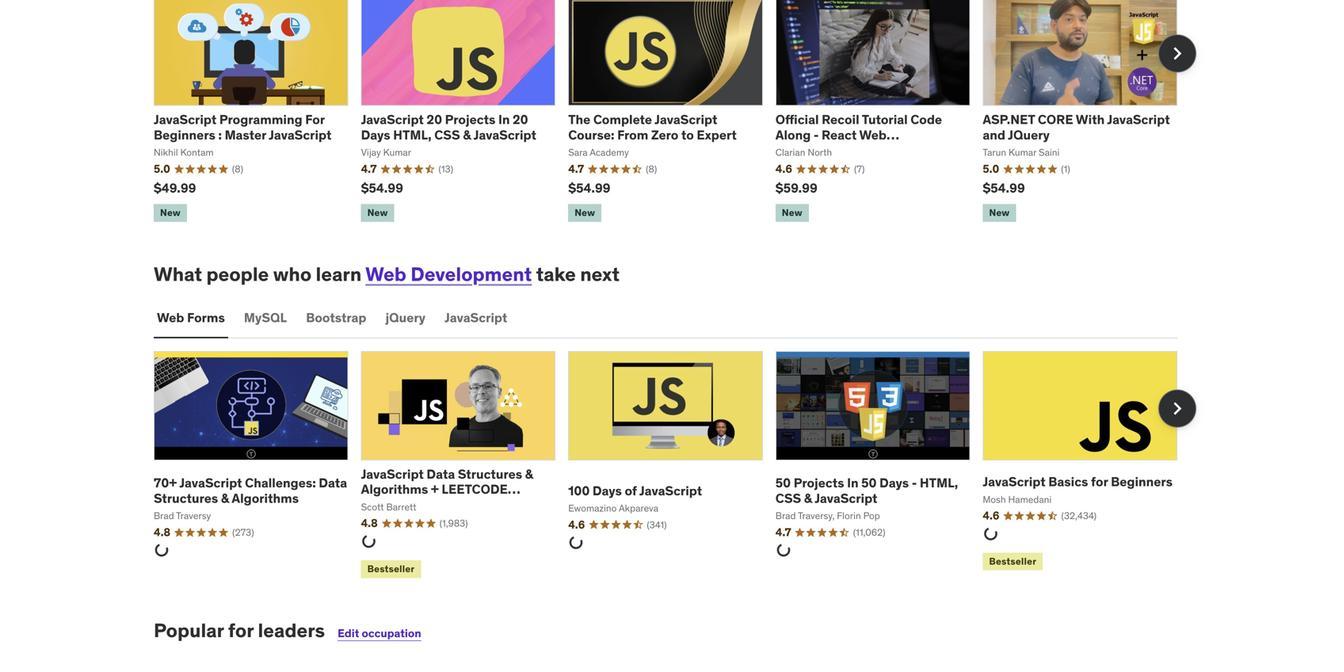Task type: vqa. For each thing, say whether or not it's contained in the screenshot.
Next icon
yes



Task type: describe. For each thing, give the bounding box(es) containing it.
javascript inside asp.net core with javascript and jquery
[[1108, 112, 1170, 128]]

asp.net core with javascript and jquery link
[[983, 112, 1170, 143]]

mysql
[[244, 309, 287, 326]]

50 projects in 50 days - html, css & javascript
[[776, 475, 959, 506]]

learn
[[316, 262, 362, 286]]

javascript inside the complete javascript course: from zero to expert
[[655, 112, 718, 128]]

official
[[776, 112, 819, 128]]

bootstrap
[[306, 309, 367, 326]]

css for projects
[[776, 490, 802, 506]]

javascript inside button
[[445, 309, 508, 326]]

1 50 from the left
[[776, 475, 791, 491]]

edit occupation button
[[338, 626, 421, 640]]

days inside javascript 20 projects in 20 days html, css & javascript
[[361, 127, 391, 143]]

development inside official recoil tutorial code along - react web development
[[776, 142, 857, 158]]

- for days
[[912, 475, 917, 491]]

edit occupation
[[338, 626, 421, 640]]

in inside javascript 20 projects in 20 days html, css & javascript
[[499, 112, 510, 128]]

master
[[225, 127, 266, 143]]

100 days of javascript link
[[568, 483, 702, 499]]

official recoil tutorial code along - react web development link
[[776, 112, 942, 158]]

html, for -
[[920, 475, 959, 491]]

algorithms inside 70+ javascript challenges: data structures & algorithms
[[232, 490, 299, 506]]

2 50 from the left
[[862, 475, 877, 491]]

1 horizontal spatial web
[[366, 262, 407, 286]]

carousel element containing javascript programming for beginners : master javascript
[[154, 0, 1197, 225]]

loading image for javascript data structures & algorithms + leetcode exercises
[[358, 530, 380, 553]]

& inside javascript data structures & algorithms + leetcode exercises
[[525, 466, 533, 482]]

along
[[776, 127, 811, 143]]

forms
[[187, 309, 225, 326]]

edit
[[338, 626, 359, 640]]

the complete javascript course: from zero to expert
[[568, 112, 737, 143]]

0 horizontal spatial for
[[228, 619, 254, 642]]

70+
[[154, 475, 177, 491]]

+
[[431, 481, 439, 498]]

- for along
[[814, 127, 819, 143]]

projects inside javascript 20 projects in 20 days html, css & javascript
[[445, 112, 496, 128]]

structures inside javascript data structures & algorithms + leetcode exercises
[[458, 466, 522, 482]]

asp.net core with javascript and jquery
[[983, 112, 1170, 143]]

0 vertical spatial for
[[1091, 474, 1108, 490]]

react
[[822, 127, 857, 143]]

take
[[536, 262, 576, 286]]

1 horizontal spatial days
[[593, 483, 622, 499]]

in inside the 50 projects in 50 days - html, css & javascript
[[847, 475, 859, 491]]

web development link
[[366, 262, 532, 286]]

for
[[305, 112, 325, 128]]

2 20 from the left
[[513, 112, 528, 128]]

html, for days
[[393, 127, 432, 143]]

algorithms inside javascript data structures & algorithms + leetcode exercises
[[361, 481, 428, 498]]

next
[[580, 262, 620, 286]]

beginners for javascript basics for beginners
[[1111, 474, 1173, 490]]

carousel element containing javascript data structures & algorithms + leetcode exercises
[[150, 351, 1197, 581]]

and
[[983, 127, 1006, 143]]

javascript inside 70+ javascript challenges: data structures & algorithms
[[179, 475, 242, 491]]

complete
[[594, 112, 652, 128]]

web forms
[[157, 309, 225, 326]]

loading image for javascript basics for beginners
[[980, 523, 1002, 545]]

popular for leaders
[[154, 619, 325, 642]]

web forms button
[[154, 299, 228, 337]]

what
[[154, 262, 202, 286]]

people
[[206, 262, 269, 286]]

javascript basics for beginners
[[983, 474, 1173, 490]]

data inside 70+ javascript challenges: data structures & algorithms
[[319, 475, 347, 491]]

javascript programming for beginners : master javascript
[[154, 112, 332, 143]]

leaders
[[258, 619, 325, 642]]

javascript data structures & algorithms + leetcode exercises
[[361, 466, 533, 513]]



Task type: locate. For each thing, give the bounding box(es) containing it.
structures
[[458, 466, 522, 482], [154, 490, 218, 506]]

in
[[499, 112, 510, 128], [847, 475, 859, 491]]

0 vertical spatial beginners
[[154, 127, 216, 143]]

1 horizontal spatial for
[[1091, 474, 1108, 490]]

0 horizontal spatial projects
[[445, 112, 496, 128]]

0 horizontal spatial 20
[[427, 112, 442, 128]]

1 horizontal spatial structures
[[458, 466, 522, 482]]

0 vertical spatial -
[[814, 127, 819, 143]]

projects inside the 50 projects in 50 days - html, css & javascript
[[794, 475, 845, 491]]

1 vertical spatial in
[[847, 475, 859, 491]]

days inside the 50 projects in 50 days - html, css & javascript
[[880, 475, 909, 491]]

0 horizontal spatial algorithms
[[232, 490, 299, 506]]

projects
[[445, 112, 496, 128], [794, 475, 845, 491]]

what people who learn web development take next
[[154, 262, 620, 286]]

0 vertical spatial next image
[[1165, 41, 1191, 66]]

css
[[435, 127, 460, 143], [776, 490, 802, 506]]

javascript programming for beginners : master javascript link
[[154, 112, 332, 143]]

50
[[776, 475, 791, 491], [862, 475, 877, 491]]

jquery
[[1008, 127, 1050, 143]]

of
[[625, 483, 637, 499]]

1 vertical spatial development
[[411, 262, 532, 286]]

bootstrap button
[[303, 299, 370, 337]]

2 next image from the top
[[1165, 396, 1191, 421]]

zero
[[651, 127, 679, 143]]

expert
[[697, 127, 737, 143]]

days
[[361, 127, 391, 143], [880, 475, 909, 491], [593, 483, 622, 499]]

loading image for 50 projects in 50 days - html, css & javascript
[[773, 539, 795, 561]]

mysql button
[[241, 299, 290, 337]]

1 vertical spatial for
[[228, 619, 254, 642]]

0 vertical spatial html,
[[393, 127, 432, 143]]

css inside the 50 projects in 50 days - html, css & javascript
[[776, 490, 802, 506]]

1 vertical spatial -
[[912, 475, 917, 491]]

1 vertical spatial carousel element
[[150, 351, 1197, 581]]

javascript button
[[442, 299, 511, 337]]

carousel element
[[154, 0, 1197, 225], [150, 351, 1197, 581]]

1 horizontal spatial data
[[427, 466, 455, 482]]

100
[[568, 483, 590, 499]]

the complete javascript course: from zero to expert link
[[568, 112, 737, 143]]

javascript inside javascript data structures & algorithms + leetcode exercises
[[361, 466, 424, 482]]

programming
[[219, 112, 303, 128]]

- inside the 50 projects in 50 days - html, css & javascript
[[912, 475, 917, 491]]

& inside javascript 20 projects in 20 days html, css & javascript
[[463, 127, 471, 143]]

javascript data structures & algorithms + leetcode exercises link
[[361, 466, 533, 513]]

leetcode
[[442, 481, 508, 498]]

1 horizontal spatial 50
[[862, 475, 877, 491]]

beginners inside javascript programming for beginners : master javascript
[[154, 127, 216, 143]]

0 horizontal spatial in
[[499, 112, 510, 128]]

0 vertical spatial structures
[[458, 466, 522, 482]]

0 horizontal spatial css
[[435, 127, 460, 143]]

:
[[218, 127, 222, 143]]

web right learn
[[366, 262, 407, 286]]

web right react
[[860, 127, 887, 143]]

development
[[776, 142, 857, 158], [411, 262, 532, 286]]

css for 20
[[435, 127, 460, 143]]

structures inside 70+ javascript challenges: data structures & algorithms
[[154, 490, 218, 506]]

to
[[682, 127, 694, 143]]

2 vertical spatial web
[[157, 309, 184, 326]]

-
[[814, 127, 819, 143], [912, 475, 917, 491]]

0 vertical spatial development
[[776, 142, 857, 158]]

jquery button
[[382, 299, 429, 337]]

asp.net
[[983, 112, 1035, 128]]

1 horizontal spatial loading image
[[358, 530, 380, 553]]

2 horizontal spatial days
[[880, 475, 909, 491]]

0 vertical spatial css
[[435, 127, 460, 143]]

beginners left :
[[154, 127, 216, 143]]

algorithms
[[361, 481, 428, 498], [232, 490, 299, 506]]

beginners for javascript programming for beginners : master javascript
[[154, 127, 216, 143]]

with
[[1076, 112, 1105, 128]]

course:
[[568, 127, 615, 143]]

challenges:
[[245, 475, 316, 491]]

0 vertical spatial carousel element
[[154, 0, 1197, 225]]

& inside 70+ javascript challenges: data structures & algorithms
[[221, 490, 229, 506]]

1 horizontal spatial 20
[[513, 112, 528, 128]]

javascript 20 projects in 20 days html, css & javascript
[[361, 112, 537, 143]]

& inside the 50 projects in 50 days - html, css & javascript
[[804, 490, 813, 506]]

70+ javascript challenges: data structures & algorithms
[[154, 475, 347, 506]]

next image
[[1165, 41, 1191, 66], [1165, 396, 1191, 421]]

0 horizontal spatial days
[[361, 127, 391, 143]]

html, inside javascript 20 projects in 20 days html, css & javascript
[[393, 127, 432, 143]]

1 vertical spatial css
[[776, 490, 802, 506]]

0 horizontal spatial loading image
[[565, 531, 588, 554]]

1 horizontal spatial projects
[[794, 475, 845, 491]]

1 horizontal spatial html,
[[920, 475, 959, 491]]

tutorial
[[862, 112, 908, 128]]

1 vertical spatial beginners
[[1111, 474, 1173, 490]]

0 horizontal spatial beginners
[[154, 127, 216, 143]]

jquery
[[386, 309, 426, 326]]

the
[[568, 112, 591, 128]]

1 next image from the top
[[1165, 41, 1191, 66]]

0 horizontal spatial 50
[[776, 475, 791, 491]]

development down official
[[776, 142, 857, 158]]

loading image for 70+ javascript challenges: data structures & algorithms
[[150, 539, 173, 561]]

html,
[[393, 127, 432, 143], [920, 475, 959, 491]]

0 horizontal spatial -
[[814, 127, 819, 143]]

1 horizontal spatial loading image
[[773, 539, 795, 561]]

0 vertical spatial projects
[[445, 112, 496, 128]]

0 vertical spatial in
[[499, 112, 510, 128]]

loading image
[[565, 531, 588, 554], [773, 539, 795, 561]]

0 horizontal spatial html,
[[393, 127, 432, 143]]

1 vertical spatial next image
[[1165, 396, 1191, 421]]

100 days of javascript
[[568, 483, 702, 499]]

recoil
[[822, 112, 860, 128]]

for left the leaders
[[228, 619, 254, 642]]

popular
[[154, 619, 224, 642]]

for
[[1091, 474, 1108, 490], [228, 619, 254, 642]]

1 horizontal spatial algorithms
[[361, 481, 428, 498]]

1 horizontal spatial -
[[912, 475, 917, 491]]

data inside javascript data structures & algorithms + leetcode exercises
[[427, 466, 455, 482]]

for right basics
[[1091, 474, 1108, 490]]

data
[[427, 466, 455, 482], [319, 475, 347, 491]]

official recoil tutorial code along - react web development
[[776, 112, 942, 158]]

1 vertical spatial html,
[[920, 475, 959, 491]]

from
[[618, 127, 649, 143]]

0 horizontal spatial web
[[157, 309, 184, 326]]

&
[[463, 127, 471, 143], [525, 466, 533, 482], [221, 490, 229, 506], [804, 490, 813, 506]]

who
[[273, 262, 312, 286]]

1 vertical spatial structures
[[154, 490, 218, 506]]

javascript basics for beginners link
[[983, 474, 1173, 490]]

1 20 from the left
[[427, 112, 442, 128]]

code
[[911, 112, 942, 128]]

1 horizontal spatial beginners
[[1111, 474, 1173, 490]]

web
[[860, 127, 887, 143], [366, 262, 407, 286], [157, 309, 184, 326]]

0 horizontal spatial structures
[[154, 490, 218, 506]]

0 horizontal spatial data
[[319, 475, 347, 491]]

occupation
[[362, 626, 421, 640]]

0 horizontal spatial development
[[411, 262, 532, 286]]

loading image for 100 days of javascript
[[565, 531, 588, 554]]

web left forms
[[157, 309, 184, 326]]

web inside official recoil tutorial code along - react web development
[[860, 127, 887, 143]]

beginners right basics
[[1111, 474, 1173, 490]]

1 vertical spatial projects
[[794, 475, 845, 491]]

50 projects in 50 days - html, css & javascript link
[[776, 475, 959, 506]]

0 vertical spatial web
[[860, 127, 887, 143]]

1 horizontal spatial development
[[776, 142, 857, 158]]

javascript inside the 50 projects in 50 days - html, css & javascript
[[815, 490, 878, 506]]

exercises
[[361, 497, 419, 513]]

1 horizontal spatial in
[[847, 475, 859, 491]]

1 horizontal spatial css
[[776, 490, 802, 506]]

web inside button
[[157, 309, 184, 326]]

2 horizontal spatial web
[[860, 127, 887, 143]]

core
[[1038, 112, 1074, 128]]

basics
[[1049, 474, 1089, 490]]

css inside javascript 20 projects in 20 days html, css & javascript
[[435, 127, 460, 143]]

2 horizontal spatial loading image
[[980, 523, 1002, 545]]

- inside official recoil tutorial code along - react web development
[[814, 127, 819, 143]]

loading image
[[980, 523, 1002, 545], [358, 530, 380, 553], [150, 539, 173, 561]]

javascript 20 projects in 20 days html, css & javascript link
[[361, 112, 537, 143]]

0 horizontal spatial loading image
[[150, 539, 173, 561]]

70+ javascript challenges: data structures & algorithms link
[[154, 475, 347, 506]]

development up javascript button
[[411, 262, 532, 286]]

20
[[427, 112, 442, 128], [513, 112, 528, 128]]

1 vertical spatial web
[[366, 262, 407, 286]]

javascript
[[154, 112, 217, 128], [361, 112, 424, 128], [655, 112, 718, 128], [1108, 112, 1170, 128], [269, 127, 332, 143], [474, 127, 537, 143], [445, 309, 508, 326], [361, 466, 424, 482], [983, 474, 1046, 490], [179, 475, 242, 491], [640, 483, 702, 499], [815, 490, 878, 506]]

beginners
[[154, 127, 216, 143], [1111, 474, 1173, 490]]

html, inside the 50 projects in 50 days - html, css & javascript
[[920, 475, 959, 491]]



